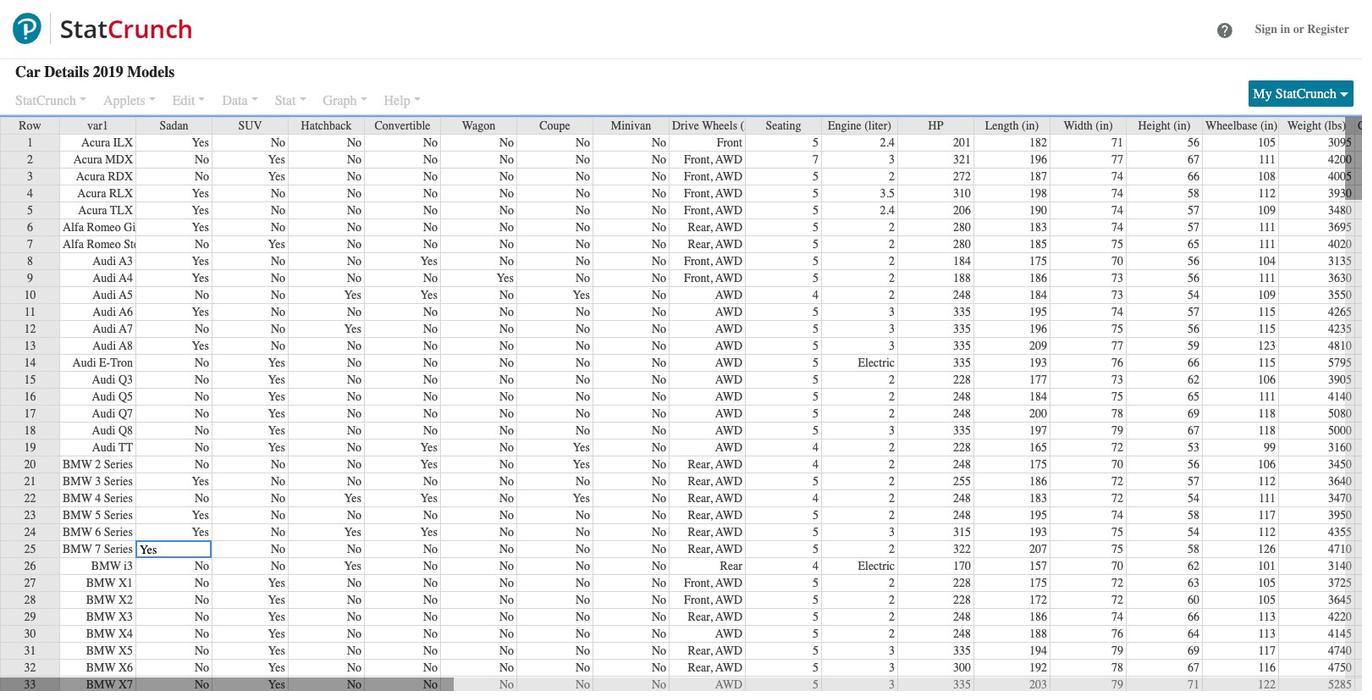 Task type: describe. For each thing, give the bounding box(es) containing it.
3950
[[1329, 508, 1352, 523]]

engine
[[828, 119, 862, 133]]

4750
[[1329, 661, 1352, 675]]

wagon
[[462, 119, 496, 133]]

wheelbase
[[1206, 119, 1258, 133]]

bmw for bmw 5 series
[[63, 508, 92, 523]]

248 for 5080
[[954, 407, 971, 421]]

196 for 321
[[1030, 152, 1048, 167]]

58 for 117
[[1188, 508, 1200, 523]]

192
[[1030, 661, 1048, 675]]

5 for 3695
[[813, 220, 819, 235]]

195 for 335
[[1030, 305, 1048, 319]]

my statcrunch ▾
[[1254, 86, 1349, 102]]

4355
[[1329, 525, 1352, 539]]

▾
[[1340, 86, 1349, 102]]

bmw x4
[[86, 627, 133, 641]]

4005
[[1329, 169, 1352, 184]]

height
[[1139, 119, 1171, 133]]

14
[[24, 356, 36, 370]]

audi q5
[[92, 390, 133, 404]]

audi a6
[[92, 305, 133, 319]]

front, for acura tlx
[[684, 203, 713, 218]]

a6
[[119, 305, 133, 319]]

3630
[[1329, 271, 1352, 285]]

3905
[[1329, 373, 1352, 387]]

29
[[24, 610, 36, 624]]

var1
[[87, 119, 108, 133]]

77 for 59
[[1112, 339, 1124, 353]]

27
[[24, 576, 36, 590]]

111 for 4020
[[1259, 237, 1276, 252]]

rear, for bmw 2 series
[[688, 457, 713, 472]]

5 for 5000
[[813, 423, 819, 438]]

bmw 6 series
[[63, 525, 133, 539]]

3 for audi a6
[[889, 305, 895, 319]]

111 for 4200
[[1259, 152, 1276, 167]]

drive
[[672, 119, 699, 133]]

bmw x2
[[86, 593, 133, 607]]

5 for 5795
[[813, 356, 819, 370]]

21
[[24, 474, 36, 489]]

audi for audi a5
[[92, 288, 116, 302]]

bmw x1
[[86, 576, 133, 590]]

207
[[1030, 542, 1048, 556]]

romeo for giulia
[[87, 220, 121, 235]]

177
[[1030, 373, 1048, 387]]

series for bmw 7 series
[[104, 542, 133, 556]]

78 for 69
[[1112, 407, 1124, 421]]

width
[[1064, 119, 1093, 133]]

rear, awd for bmw 2 series
[[688, 457, 743, 472]]

3930
[[1329, 186, 1352, 201]]

5 for 3135
[[813, 254, 819, 268]]

57 for 109
[[1188, 203, 1200, 218]]

0 vertical spatial 184
[[954, 254, 971, 268]]

4740
[[1329, 644, 1352, 658]]

111 for 3695
[[1259, 220, 1276, 235]]

audi a3
[[92, 254, 133, 268]]

175 for 184
[[1030, 254, 1048, 268]]

audi tt
[[92, 440, 133, 455]]

acura rlx
[[77, 186, 133, 201]]

alfa romeo stelvio
[[63, 237, 158, 252]]

74 for 111
[[1112, 220, 1124, 235]]

statcrunch top level menu menu bar
[[0, 80, 1363, 113]]

bmw for bmw 2 series
[[63, 457, 92, 472]]

rear, for alfa romeo stelvio
[[688, 237, 713, 252]]

rear, for bmw 4 series
[[688, 491, 713, 506]]

height (in)
[[1139, 119, 1191, 133]]

length (in)
[[986, 119, 1039, 133]]

audi a5
[[92, 288, 133, 302]]

67 for 118
[[1188, 423, 1200, 438]]

111 for 3470
[[1259, 491, 1276, 506]]

bmw for bmw x3
[[86, 610, 116, 624]]

10
[[24, 288, 36, 302]]

acura mdx
[[73, 152, 133, 167]]

8 rear, awd from the top
[[688, 542, 743, 556]]

acura for acura rdx
[[76, 169, 105, 184]]

99
[[1264, 440, 1276, 455]]

335 for 209
[[954, 339, 971, 353]]

248 for 4140
[[954, 390, 971, 404]]

3 for audi a7
[[889, 322, 895, 336]]

mdx
[[105, 152, 133, 167]]

197
[[1030, 423, 1048, 438]]

in
[[1281, 22, 1291, 36]]

a7
[[119, 322, 133, 336]]

187
[[1030, 169, 1048, 184]]

75 for 193
[[1112, 525, 1124, 539]]

18
[[24, 423, 36, 438]]

acura tlx
[[78, 203, 133, 218]]

115 for 5795
[[1259, 356, 1276, 370]]

2 for 4020
[[889, 237, 895, 252]]

rear, awd for bmw x6
[[688, 661, 743, 675]]

5 for 3645
[[813, 593, 819, 607]]

105 for 3725
[[1258, 576, 1276, 590]]

1 horizontal spatial 7
[[95, 542, 101, 556]]

2 for 4005
[[889, 169, 895, 184]]

3 for bmw 6 series
[[889, 525, 895, 539]]

76 for 64
[[1112, 627, 1124, 641]]

12
[[24, 322, 36, 336]]

25
[[24, 542, 36, 556]]

5 for 3630
[[813, 271, 819, 285]]

8 rear, from the top
[[688, 542, 713, 556]]

Data set title: click to edit text field
[[15, 60, 239, 83]]

115 for 4235
[[1259, 322, 1276, 336]]

2 for 3645
[[889, 593, 895, 607]]

wheels
[[702, 119, 738, 133]]

a4
[[119, 271, 133, 285]]

audi for audi q7
[[92, 407, 115, 421]]

rear, awd for bmw 5 series
[[688, 508, 743, 523]]

5 for 3905
[[813, 373, 819, 387]]

engine (liter)
[[828, 119, 892, 133]]

4 for audi tt
[[813, 440, 819, 455]]

i3
[[124, 559, 133, 573]]

62 for 101
[[1188, 559, 1200, 573]]

hatchback
[[301, 119, 352, 133]]

audi q3
[[92, 373, 133, 387]]

56 for 105
[[1188, 136, 1200, 150]]

4145
[[1329, 627, 1352, 641]]

drive wheels (available)
[[672, 119, 794, 133]]

71
[[1112, 136, 1124, 150]]

72 for 57
[[1112, 474, 1124, 489]]

108
[[1258, 169, 1276, 184]]

54 for 112
[[1188, 525, 1200, 539]]

62 for 106
[[1188, 373, 1200, 387]]

acura for acura tlx
[[78, 203, 107, 218]]

73 for 54
[[1112, 288, 1124, 302]]

acura ilx
[[81, 136, 133, 150]]

bmw x5
[[86, 644, 133, 658]]

audi q7
[[92, 407, 133, 421]]

(in) for wheelbase (in)
[[1261, 119, 1278, 133]]

17
[[24, 407, 36, 421]]

4 for bmw 2 series
[[813, 457, 819, 472]]

0 horizontal spatial 6
[[27, 220, 33, 235]]

minivan
[[611, 119, 651, 133]]

front, awd for mdx
[[684, 152, 743, 167]]

x2
[[118, 593, 133, 607]]

seating
[[766, 119, 802, 133]]

56 for 115
[[1188, 322, 1200, 336]]

bmw x6
[[86, 661, 133, 675]]

4810
[[1329, 339, 1352, 353]]

2 for 3695
[[889, 220, 895, 235]]

5 for 3950
[[813, 508, 819, 523]]

bmw 2 series
[[63, 457, 133, 472]]

58 for 112
[[1188, 186, 1200, 201]]

59
[[1188, 339, 1200, 353]]

bmw for bmw x5
[[86, 644, 116, 658]]

sign in or register
[[1256, 22, 1350, 36]]

248 for 4145
[[954, 627, 971, 641]]

32
[[24, 661, 36, 675]]

statcrunch
[[1276, 86, 1337, 102]]

335 for 197
[[954, 423, 971, 438]]

101
[[1258, 559, 1276, 573]]

72 for 60
[[1112, 593, 1124, 607]]

73 for 62
[[1112, 373, 1124, 387]]

79 for 67
[[1112, 423, 1124, 438]]

105 for 3645
[[1258, 593, 1276, 607]]

115 for 4265
[[1259, 305, 1276, 319]]

196 for 335
[[1030, 322, 1048, 336]]

3 for audi q8
[[889, 423, 895, 438]]

335 for 195
[[954, 305, 971, 319]]

57 for 112
[[1188, 474, 1200, 489]]

audi e-tron
[[72, 356, 133, 370]]

106 for 3450
[[1258, 457, 1276, 472]]

4265
[[1329, 305, 1352, 319]]

a3
[[119, 254, 133, 268]]

65 for 4140
[[1188, 390, 1200, 404]]

4235
[[1329, 322, 1352, 336]]

3470
[[1329, 491, 1352, 506]]

248 for 3450
[[954, 457, 971, 472]]

front, awd for rlx
[[684, 186, 743, 201]]

5 75 from the top
[[1112, 542, 1124, 556]]

26
[[24, 559, 36, 573]]

56 for 104
[[1188, 254, 1200, 268]]



Task type: vqa. For each thing, say whether or not it's contained in the screenshot.
Homework corresponding to aivamarie
no



Task type: locate. For each thing, give the bounding box(es) containing it.
audi up audi q8 on the left bottom of page
[[92, 407, 115, 421]]

1 76 from the top
[[1112, 356, 1124, 370]]

0 vertical spatial 195
[[1030, 305, 1048, 319]]

bmw up bmw 3 series
[[63, 457, 92, 472]]

audi a7
[[92, 322, 133, 336]]

series up 'bmw i3'
[[104, 542, 133, 556]]

118 for 5080
[[1259, 407, 1276, 421]]

5 335 from the top
[[954, 423, 971, 438]]

2 horizontal spatial 7
[[813, 152, 819, 167]]

2 66 from the top
[[1188, 356, 1200, 370]]

1 vertical spatial 280
[[954, 237, 971, 252]]

rear,
[[688, 220, 713, 235], [688, 237, 713, 252], [688, 457, 713, 472], [688, 474, 713, 489], [688, 491, 713, 506], [688, 508, 713, 523], [688, 525, 713, 539], [688, 542, 713, 556], [688, 610, 713, 624], [688, 644, 713, 658], [688, 661, 713, 675]]

2 175 from the top
[[1030, 457, 1048, 472]]

bmw down bmw 3 series
[[63, 491, 92, 506]]

acura
[[81, 136, 110, 150], [73, 152, 102, 167], [76, 169, 105, 184], [77, 186, 106, 201], [78, 203, 107, 218]]

5 for 4140
[[813, 390, 819, 404]]

5 front, awd from the top
[[684, 254, 743, 268]]

audi up audi q7 on the bottom
[[92, 390, 115, 404]]

175 down 157
[[1030, 576, 1048, 590]]

1 rear, awd from the top
[[688, 220, 743, 235]]

1 vertical spatial 186
[[1030, 474, 1048, 489]]

1
[[27, 136, 33, 150]]

6 series from the top
[[104, 542, 133, 556]]

228 for 177
[[954, 373, 971, 387]]

bmw up bmw 7 series
[[63, 525, 92, 539]]

1 73 from the top
[[1112, 271, 1124, 285]]

bmw for bmw x4
[[86, 627, 116, 641]]

1 vertical spatial 105
[[1258, 576, 1276, 590]]

175 for 248
[[1030, 457, 1048, 472]]

1 vertical spatial 73
[[1112, 288, 1124, 302]]

front, awd for x1
[[684, 576, 743, 590]]

4 front, awd from the top
[[684, 203, 743, 218]]

(in)
[[1022, 119, 1039, 133], [1096, 119, 1113, 133], [1174, 119, 1191, 133], [1261, 119, 1278, 133]]

tt
[[119, 440, 133, 455]]

2 front, from the top
[[684, 169, 713, 184]]

186 for 248
[[1030, 610, 1048, 624]]

audi left e-
[[72, 356, 96, 370]]

bmw for bmw 3 series
[[63, 474, 92, 489]]

1 vertical spatial 79
[[1112, 644, 1124, 658]]

sign in or register link
[[1256, 0, 1350, 58]]

bmw 5 series
[[63, 508, 133, 523]]

1 vertical spatial 188
[[1030, 627, 1048, 641]]

1 vertical spatial 113
[[1259, 627, 1276, 641]]

5 for 3095
[[813, 136, 819, 150]]

front, awd for rdx
[[684, 169, 743, 184]]

116
[[1259, 661, 1276, 675]]

5 for 4005
[[813, 169, 819, 184]]

5 for 4355
[[813, 525, 819, 539]]

audi up bmw 2 series
[[92, 440, 116, 455]]

70 for 104
[[1112, 254, 1124, 268]]

22
[[24, 491, 36, 506]]

1 vertical spatial 78
[[1112, 661, 1124, 675]]

3 series from the top
[[104, 491, 133, 506]]

1 vertical spatial 183
[[1030, 491, 1048, 506]]

acura down var1
[[81, 136, 110, 150]]

2 vertical spatial 112
[[1259, 525, 1276, 539]]

335 for 193
[[954, 356, 971, 370]]

rdx
[[108, 169, 133, 184]]

183 down 190
[[1030, 220, 1048, 235]]

200
[[1030, 407, 1048, 421]]

185
[[1030, 237, 1048, 252]]

0 vertical spatial 54
[[1188, 288, 1200, 302]]

1 112 from the top
[[1259, 186, 1276, 201]]

bmw for bmw x6
[[86, 661, 116, 675]]

5 72 from the top
[[1112, 593, 1124, 607]]

4140
[[1329, 390, 1352, 404]]

1 vertical spatial 193
[[1030, 525, 1048, 539]]

1 front, awd from the top
[[684, 152, 743, 167]]

7 rear, from the top
[[688, 525, 713, 539]]

60
[[1188, 593, 1200, 607]]

0 horizontal spatial 7
[[27, 237, 33, 252]]

sign in or register banner
[[0, 0, 1363, 60]]

2 58 from the top
[[1188, 508, 1200, 523]]

5 for 4265
[[813, 305, 819, 319]]

57 for 115
[[1188, 305, 1200, 319]]

series up bmw 7 series
[[104, 525, 133, 539]]

front
[[717, 136, 743, 150]]

58 down height (in)
[[1188, 186, 1200, 201]]

1 vertical spatial 112
[[1259, 474, 1276, 489]]

1 vertical spatial 196
[[1030, 322, 1048, 336]]

182
[[1030, 136, 1048, 150]]

2 vertical spatial 175
[[1030, 576, 1048, 590]]

11
[[24, 305, 36, 319]]

75 for 185
[[1112, 237, 1124, 252]]

bmw down bmw 6 series
[[63, 542, 92, 556]]

0 vertical spatial 73
[[1112, 271, 1124, 285]]

0 vertical spatial 188
[[954, 271, 971, 285]]

0 vertical spatial romeo
[[87, 220, 121, 235]]

0 vertical spatial 186
[[1030, 271, 1048, 285]]

audi for audi a8
[[92, 339, 116, 353]]

bmw down bmw x1
[[86, 593, 116, 607]]

no
[[271, 136, 285, 150], [347, 136, 362, 150], [423, 136, 438, 150], [500, 136, 514, 150], [576, 136, 590, 150], [652, 136, 666, 150], [195, 152, 209, 167], [347, 152, 362, 167], [423, 152, 438, 167], [500, 152, 514, 167], [576, 152, 590, 167], [652, 152, 666, 167], [195, 169, 209, 184], [347, 169, 362, 184], [423, 169, 438, 184], [500, 169, 514, 184], [576, 169, 590, 184], [652, 169, 666, 184], [271, 186, 285, 201], [347, 186, 362, 201], [423, 186, 438, 201], [500, 186, 514, 201], [576, 186, 590, 201], [652, 186, 666, 201], [271, 203, 285, 218], [347, 203, 362, 218], [423, 203, 438, 218], [500, 203, 514, 218], [576, 203, 590, 218], [652, 203, 666, 218], [271, 220, 285, 235], [347, 220, 362, 235], [423, 220, 438, 235], [500, 220, 514, 235], [576, 220, 590, 235], [652, 220, 666, 235], [195, 237, 209, 252], [347, 237, 362, 252], [423, 237, 438, 252], [500, 237, 514, 252], [576, 237, 590, 252], [652, 237, 666, 252], [271, 254, 285, 268], [347, 254, 362, 268], [500, 254, 514, 268], [576, 254, 590, 268], [652, 254, 666, 268], [271, 271, 285, 285], [347, 271, 362, 285], [423, 271, 438, 285], [576, 271, 590, 285], [652, 271, 666, 285], [195, 288, 209, 302], [271, 288, 285, 302], [500, 288, 514, 302], [652, 288, 666, 302], [271, 305, 285, 319], [347, 305, 362, 319], [423, 305, 438, 319], [500, 305, 514, 319], [576, 305, 590, 319], [652, 305, 666, 319], [195, 322, 209, 336], [271, 322, 285, 336], [423, 322, 438, 336], [500, 322, 514, 336], [576, 322, 590, 336], [652, 322, 666, 336], [271, 339, 285, 353], [347, 339, 362, 353], [423, 339, 438, 353], [500, 339, 514, 353], [576, 339, 590, 353], [652, 339, 666, 353], [195, 356, 209, 370], [347, 356, 362, 370], [423, 356, 438, 370], [500, 356, 514, 370], [576, 356, 590, 370], [652, 356, 666, 370], [195, 373, 209, 387], [347, 373, 362, 387], [423, 373, 438, 387], [500, 373, 514, 387], [576, 373, 590, 387], [652, 373, 666, 387], [195, 390, 209, 404], [347, 390, 362, 404], [423, 390, 438, 404], [500, 390, 514, 404], [576, 390, 590, 404], [652, 390, 666, 404], [195, 407, 209, 421], [347, 407, 362, 421], [423, 407, 438, 421], [500, 407, 514, 421], [576, 407, 590, 421], [652, 407, 666, 421], [195, 423, 209, 438], [347, 423, 362, 438], [423, 423, 438, 438], [500, 423, 514, 438], [576, 423, 590, 438], [652, 423, 666, 438], [195, 440, 209, 455], [347, 440, 362, 455], [500, 440, 514, 455], [652, 440, 666, 455], [195, 457, 209, 472], [271, 457, 285, 472], [347, 457, 362, 472], [500, 457, 514, 472], [652, 457, 666, 472], [271, 474, 285, 489], [347, 474, 362, 489], [423, 474, 438, 489], [500, 474, 514, 489], [576, 474, 590, 489], [652, 474, 666, 489], [195, 491, 209, 506], [271, 491, 285, 506], [500, 491, 514, 506], [652, 491, 666, 506], [271, 508, 285, 523], [347, 508, 362, 523], [423, 508, 438, 523], [500, 508, 514, 523], [576, 508, 590, 523], [652, 508, 666, 523], [271, 525, 285, 539], [500, 525, 514, 539], [576, 525, 590, 539], [652, 525, 666, 539], [271, 542, 285, 556], [347, 542, 362, 556], [423, 542, 438, 556], [500, 542, 514, 556], [576, 542, 590, 556], [652, 542, 666, 556], [195, 559, 209, 573], [271, 559, 285, 573], [423, 559, 438, 573], [500, 559, 514, 573], [576, 559, 590, 573], [652, 559, 666, 573], [195, 576, 209, 590], [347, 576, 362, 590], [423, 576, 438, 590], [500, 576, 514, 590], [576, 576, 590, 590], [652, 576, 666, 590], [195, 593, 209, 607], [347, 593, 362, 607], [423, 593, 438, 607], [500, 593, 514, 607], [576, 593, 590, 607], [652, 593, 666, 607], [195, 610, 209, 624], [347, 610, 362, 624], [423, 610, 438, 624], [500, 610, 514, 624], [576, 610, 590, 624], [652, 610, 666, 624], [195, 627, 209, 641], [347, 627, 362, 641], [423, 627, 438, 641], [500, 627, 514, 641], [576, 627, 590, 641], [652, 627, 666, 641], [195, 644, 209, 658], [347, 644, 362, 658], [423, 644, 438, 658], [500, 644, 514, 658], [576, 644, 590, 658], [652, 644, 666, 658], [195, 661, 209, 675], [347, 661, 362, 675], [423, 661, 438, 675], [500, 661, 514, 675], [576, 661, 590, 675], [652, 661, 666, 675]]

74 for 115
[[1112, 305, 1124, 319]]

romeo down alfa romeo giulia
[[87, 237, 121, 252]]

1 vertical spatial 117
[[1259, 644, 1276, 658]]

x3
[[118, 610, 133, 624]]

109
[[1258, 203, 1276, 218], [1258, 288, 1276, 302]]

1 109 from the top
[[1258, 203, 1276, 218]]

104
[[1258, 254, 1276, 268]]

117
[[1259, 508, 1276, 523], [1259, 644, 1276, 658]]

2 for 5080
[[889, 407, 895, 421]]

(in) for width (in)
[[1096, 119, 1113, 133]]

1 66 from the top
[[1188, 169, 1200, 184]]

sadan
[[160, 119, 189, 133]]

74 for 112
[[1112, 186, 1124, 201]]

audi a8
[[92, 339, 133, 353]]

64
[[1188, 627, 1200, 641]]

1 vertical spatial 184
[[1030, 288, 1048, 302]]

rear, awd for bmw 4 series
[[688, 491, 743, 506]]

2 vertical spatial 58
[[1188, 542, 1200, 556]]

1 195 from the top
[[1030, 305, 1048, 319]]

(in) up 71
[[1096, 119, 1113, 133]]

112 down 99
[[1259, 474, 1276, 489]]

2 54 from the top
[[1188, 491, 1200, 506]]

5 for 3640
[[813, 474, 819, 489]]

0 vertical spatial alfa
[[63, 220, 84, 235]]

5 for 5080
[[813, 407, 819, 421]]

195
[[1030, 305, 1048, 319], [1030, 508, 1048, 523]]

1 70 from the top
[[1112, 254, 1124, 268]]

74 for 113
[[1112, 610, 1124, 624]]

audi for audi q5
[[92, 390, 115, 404]]

195 up 209
[[1030, 305, 1048, 319]]

(in) up 182
[[1022, 119, 1039, 133]]

77 for 67
[[1112, 152, 1124, 167]]

3 (in) from the left
[[1174, 119, 1191, 133]]

58 up "63"
[[1188, 542, 1200, 556]]

2.4 down (liter)
[[880, 136, 895, 150]]

audi up audi a7
[[92, 305, 116, 319]]

audi up e-
[[92, 339, 116, 353]]

audi
[[92, 254, 116, 268], [92, 271, 116, 285], [92, 288, 116, 302], [92, 305, 116, 319], [92, 322, 116, 336], [92, 339, 116, 353], [72, 356, 96, 370], [92, 373, 115, 387], [92, 390, 115, 404], [92, 407, 115, 421], [92, 423, 115, 438], [92, 440, 116, 455]]

54 for 109
[[1188, 288, 1200, 302]]

acura down acura rlx
[[78, 203, 107, 218]]

74
[[1112, 169, 1124, 184], [1112, 186, 1124, 201], [1112, 203, 1124, 218], [1112, 220, 1124, 235], [1112, 305, 1124, 319], [1112, 508, 1124, 523], [1112, 610, 1124, 624]]

acura down acura rdx
[[77, 186, 106, 201]]

186 down 185
[[1030, 271, 1048, 285]]

1 vertical spatial 195
[[1030, 508, 1048, 523]]

2 186 from the top
[[1030, 474, 1048, 489]]

(in) down my
[[1261, 119, 1278, 133]]

186 down 172 at the right bottom of page
[[1030, 610, 1048, 624]]

1 115 from the top
[[1259, 305, 1276, 319]]

4 for bmw i3
[[813, 559, 819, 573]]

1 111 from the top
[[1259, 152, 1276, 167]]

rear, awd for alfa romeo giulia
[[688, 220, 743, 235]]

1 62 from the top
[[1188, 373, 1200, 387]]

acura down 'acura mdx'
[[76, 169, 105, 184]]

54 up "63"
[[1188, 525, 1200, 539]]

5 for 4810
[[813, 339, 819, 353]]

bmw down bmw x3
[[86, 627, 116, 641]]

rear
[[720, 559, 743, 573]]

193
[[1030, 356, 1048, 370], [1030, 525, 1048, 539]]

3450
[[1329, 457, 1352, 472]]

105 for 3095
[[1258, 136, 1276, 150]]

6 up bmw 7 series
[[95, 525, 101, 539]]

157
[[1030, 559, 1048, 573]]

1 183 from the top
[[1030, 220, 1048, 235]]

1 193 from the top
[[1030, 356, 1048, 370]]

6 front, awd from the top
[[684, 271, 743, 285]]

195 up the 207
[[1030, 508, 1048, 523]]

4220
[[1329, 610, 1352, 624]]

romeo down acura tlx
[[87, 220, 121, 235]]

1 vertical spatial electric
[[858, 559, 895, 573]]

2 248 from the top
[[954, 390, 971, 404]]

2 vertical spatial 70
[[1112, 559, 1124, 573]]

1 vertical spatial alfa
[[63, 237, 84, 252]]

190
[[1030, 203, 1048, 218]]

bmw 3 series
[[63, 474, 133, 489]]

15
[[24, 373, 36, 387]]

184 for 73
[[1030, 288, 1048, 302]]

105
[[1258, 136, 1276, 150], [1258, 576, 1276, 590], [1258, 593, 1276, 607]]

3725
[[1329, 576, 1352, 590]]

184 up 209
[[1030, 288, 1048, 302]]

175 down 165
[[1030, 457, 1048, 472]]

112 down '108'
[[1259, 186, 1276, 201]]

255
[[954, 474, 971, 489]]

romeo for stelvio
[[87, 237, 121, 252]]

188 down 206
[[954, 271, 971, 285]]

6 rear, from the top
[[688, 508, 713, 523]]

188 up 194
[[1030, 627, 1048, 641]]

4 rear, awd from the top
[[688, 474, 743, 489]]

75
[[1112, 237, 1124, 252], [1112, 322, 1124, 336], [1112, 390, 1124, 404], [1112, 525, 1124, 539], [1112, 542, 1124, 556]]

170
[[954, 559, 971, 573]]

2.4 down 3.5
[[880, 203, 895, 218]]

109 down '108'
[[1258, 203, 1276, 218]]

193 down 209
[[1030, 356, 1048, 370]]

1 vertical spatial 69
[[1188, 644, 1200, 658]]

front, for audi a4
[[684, 271, 713, 285]]

186 down 165
[[1030, 474, 1048, 489]]

201
[[954, 136, 971, 150]]

bmw down bmw x4
[[86, 644, 116, 658]]

1 vertical spatial 109
[[1258, 288, 1276, 302]]

2 vertical spatial 105
[[1258, 593, 1276, 607]]

0 vertical spatial 76
[[1112, 356, 1124, 370]]

106 down 123 at the right of page
[[1258, 373, 1276, 387]]

1 vertical spatial 118
[[1259, 423, 1276, 438]]

bmw up the bmw 4 series
[[63, 474, 92, 489]]

1 vertical spatial 62
[[1188, 559, 1200, 573]]

2 romeo from the top
[[87, 237, 121, 252]]

2 57 from the top
[[1188, 220, 1200, 235]]

70 for 101
[[1112, 559, 1124, 573]]

0 vertical spatial 66
[[1188, 169, 1200, 184]]

78 right 192
[[1112, 661, 1124, 675]]

rear, for bmw x5
[[688, 644, 713, 658]]

2 vertical spatial 186
[[1030, 610, 1048, 624]]

3 front, awd from the top
[[684, 186, 743, 201]]

1 113 from the top
[[1259, 610, 1276, 624]]

2 79 from the top
[[1112, 644, 1124, 658]]

front, awd for a3
[[684, 254, 743, 268]]

3 for audi a8
[[889, 339, 895, 353]]

5 for 4750
[[813, 661, 819, 675]]

suv
[[238, 119, 262, 133]]

3 115 from the top
[[1259, 356, 1276, 370]]

10 rear, awd from the top
[[688, 644, 743, 658]]

109 for 3480
[[1258, 203, 1276, 218]]

56 for 111
[[1188, 271, 1200, 285]]

3 111 from the top
[[1259, 237, 1276, 252]]

0 vertical spatial 196
[[1030, 152, 1048, 167]]

giulia
[[124, 220, 154, 235]]

79 right 194
[[1112, 644, 1124, 658]]

a5
[[119, 288, 133, 302]]

1 78 from the top
[[1112, 407, 1124, 421]]

(in) right height on the top
[[1174, 119, 1191, 133]]

2 196 from the top
[[1030, 322, 1048, 336]]

1 vertical spatial 175
[[1030, 457, 1048, 472]]

1 vertical spatial 58
[[1188, 508, 1200, 523]]

2
[[27, 152, 33, 167], [889, 169, 895, 184], [889, 220, 895, 235], [889, 237, 895, 252], [889, 254, 895, 268], [889, 271, 895, 285], [889, 288, 895, 302], [889, 373, 895, 387], [889, 390, 895, 404], [889, 407, 895, 421], [889, 440, 895, 455], [95, 457, 101, 472], [889, 457, 895, 472], [889, 474, 895, 489], [889, 491, 895, 506], [889, 508, 895, 523], [889, 542, 895, 556], [889, 576, 895, 590], [889, 593, 895, 607], [889, 610, 895, 624], [889, 627, 895, 641]]

bmw 7 series
[[63, 542, 133, 556]]

2 115 from the top
[[1259, 322, 1276, 336]]

4 75 from the top
[[1112, 525, 1124, 539]]

1 175 from the top
[[1030, 254, 1048, 268]]

wheelbase (in)
[[1206, 119, 1278, 133]]

67 down 64 on the right bottom of page
[[1188, 661, 1200, 675]]

2 109 from the top
[[1258, 288, 1276, 302]]

audi for audi a4
[[92, 271, 116, 285]]

1 vertical spatial 76
[[1112, 627, 1124, 641]]

1 rear, from the top
[[688, 220, 713, 235]]

3 175 from the top
[[1030, 576, 1048, 590]]

1 335 from the top
[[954, 305, 971, 319]]

audi down audi q7 on the bottom
[[92, 423, 115, 438]]

111 for 4140
[[1259, 390, 1276, 404]]

0 vertical spatial 77
[[1112, 152, 1124, 167]]

0 vertical spatial 65
[[1188, 237, 1200, 252]]

front, for acura mdx
[[684, 152, 713, 167]]

66 for 113
[[1188, 610, 1200, 624]]

2 for 3450
[[889, 457, 895, 472]]

6 front, from the top
[[684, 271, 713, 285]]

0 vertical spatial 193
[[1030, 356, 1048, 370]]

1 horizontal spatial 6
[[95, 525, 101, 539]]

bmw down the bmw x2
[[86, 610, 116, 624]]

77 left 59
[[1112, 339, 1124, 353]]

0 vertical spatial 79
[[1112, 423, 1124, 438]]

1 105 from the top
[[1258, 136, 1276, 150]]

4 for audi a5
[[813, 288, 819, 302]]

2 series from the top
[[104, 474, 133, 489]]

bmw for bmw 6 series
[[63, 525, 92, 539]]

1 horizontal spatial 188
[[1030, 627, 1048, 641]]

69 up 53
[[1188, 407, 1200, 421]]

0 vertical spatial 183
[[1030, 220, 1048, 235]]

184 down 206
[[954, 254, 971, 268]]

58
[[1188, 186, 1200, 201], [1188, 508, 1200, 523], [1188, 542, 1200, 556]]

72 for 53
[[1112, 440, 1124, 455]]

4 (in) from the left
[[1261, 119, 1278, 133]]

front, awd for a4
[[684, 271, 743, 285]]

1 vertical spatial 66
[[1188, 356, 1200, 370]]

2 70 from the top
[[1112, 457, 1124, 472]]

sign
[[1256, 22, 1278, 36]]

audi q8
[[92, 423, 133, 438]]

112 up 126
[[1259, 525, 1276, 539]]

acura up acura rdx
[[73, 152, 102, 167]]

77 down 71
[[1112, 152, 1124, 167]]

coupe
[[540, 119, 571, 133]]

0 vertical spatial 2.4
[[880, 136, 895, 150]]

width (in)
[[1064, 119, 1113, 133]]

8 front, from the top
[[684, 593, 713, 607]]

6 74 from the top
[[1112, 508, 1124, 523]]

2 195 from the top
[[1030, 508, 1048, 523]]

2 113 from the top
[[1259, 627, 1276, 641]]

1 56 from the top
[[1188, 136, 1200, 150]]

1 117 from the top
[[1259, 508, 1276, 523]]

248 for 3470
[[954, 491, 971, 506]]

66 down height (in)
[[1188, 169, 1200, 184]]

0 vertical spatial 112
[[1259, 186, 1276, 201]]

109 down 104
[[1258, 288, 1276, 302]]

0 vertical spatial 58
[[1188, 186, 1200, 201]]

series for bmw 6 series
[[104, 525, 133, 539]]

57 for 111
[[1188, 220, 1200, 235]]

186 for 188
[[1030, 271, 1048, 285]]

30
[[24, 627, 36, 641]]

0 vertical spatial 118
[[1259, 407, 1276, 421]]

280 for 185
[[954, 237, 971, 252]]

194
[[1030, 644, 1048, 658]]

2 rear, awd from the top
[[688, 237, 743, 252]]

196 down 182
[[1030, 152, 1048, 167]]

74 for 109
[[1112, 203, 1124, 218]]

2 56 from the top
[[1188, 254, 1200, 268]]

rear, for bmw 3 series
[[688, 474, 713, 489]]

117 for 3950
[[1259, 508, 1276, 523]]

3 58 from the top
[[1188, 542, 1200, 556]]

0 vertical spatial 106
[[1258, 373, 1276, 387]]

1 vertical spatial 54
[[1188, 491, 1200, 506]]

4020
[[1329, 237, 1352, 252]]

x4
[[118, 627, 133, 641]]

rear, for bmw 5 series
[[688, 508, 713, 523]]

2 vertical spatial 54
[[1188, 525, 1200, 539]]

248 for 4220
[[954, 610, 971, 624]]

4 74 from the top
[[1112, 220, 1124, 235]]

0 vertical spatial 69
[[1188, 407, 1200, 421]]

1 186 from the top
[[1030, 271, 1048, 285]]

2 67 from the top
[[1188, 423, 1200, 438]]

0 vertical spatial 67
[[1188, 152, 1200, 167]]

6 up the "8" at the top left
[[27, 220, 33, 235]]

3 228 from the top
[[954, 576, 971, 590]]

5 for 4740
[[813, 644, 819, 658]]

5 rear, from the top
[[688, 491, 713, 506]]

bmw up the bmw x2
[[86, 576, 116, 590]]

118
[[1259, 407, 1276, 421], [1259, 423, 1276, 438]]

2 vertical spatial 7
[[95, 542, 101, 556]]

1 vertical spatial 6
[[95, 525, 101, 539]]

183 up the 207
[[1030, 491, 1048, 506]]

1 75 from the top
[[1112, 237, 1124, 252]]

0 horizontal spatial 188
[[954, 271, 971, 285]]

1 vertical spatial 7
[[27, 237, 33, 252]]

75 for 184
[[1112, 390, 1124, 404]]

2 280 from the top
[[954, 237, 971, 252]]

117 up 116
[[1259, 644, 1276, 658]]

7 front, awd from the top
[[684, 576, 743, 590]]

3 for bmw x5
[[889, 644, 895, 658]]

63
[[1188, 576, 1200, 590]]

2 2.4 from the top
[[880, 203, 895, 218]]

1 65 from the top
[[1188, 237, 1200, 252]]

1 69 from the top
[[1188, 407, 1200, 421]]

0 vertical spatial electric
[[858, 356, 895, 370]]

1 vertical spatial 70
[[1112, 457, 1124, 472]]

2 106 from the top
[[1258, 457, 1276, 472]]

series down bmw 2 series
[[104, 474, 133, 489]]

front, for audi a3
[[684, 254, 713, 268]]

0 vertical spatial 105
[[1258, 136, 1276, 150]]

1 228 from the top
[[954, 373, 971, 387]]

series up bmw 6 series
[[104, 508, 133, 523]]

70
[[1112, 254, 1124, 268], [1112, 457, 1124, 472], [1112, 559, 1124, 573]]

0 vertical spatial 70
[[1112, 254, 1124, 268]]

bmw up bmw 6 series
[[63, 508, 92, 523]]

series down bmw 3 series
[[104, 491, 133, 506]]

2 (in) from the left
[[1096, 119, 1113, 133]]

front,
[[684, 152, 713, 167], [684, 169, 713, 184], [684, 186, 713, 201], [684, 203, 713, 218], [684, 254, 713, 268], [684, 271, 713, 285], [684, 576, 713, 590], [684, 593, 713, 607]]

0 vertical spatial 6
[[27, 220, 33, 235]]

menu bar inside the statcrunch top level menu menu bar
[[0, 85, 508, 113]]

106 down 99
[[1258, 457, 1276, 472]]

5 series from the top
[[104, 525, 133, 539]]

117 up 126
[[1259, 508, 1276, 523]]

193 up the 207
[[1030, 525, 1048, 539]]

audi a4
[[92, 271, 133, 285]]

a8
[[119, 339, 133, 353]]

stelvio
[[124, 237, 158, 252]]

front, for acura rdx
[[684, 169, 713, 184]]

series for bmw 5 series
[[104, 508, 133, 523]]

280 for 183
[[954, 220, 971, 235]]

9 rear, awd from the top
[[688, 610, 743, 624]]

3 front, from the top
[[684, 186, 713, 201]]

175 down 185
[[1030, 254, 1048, 268]]

57
[[1188, 203, 1200, 218], [1188, 220, 1200, 235], [1188, 305, 1200, 319], [1188, 474, 1200, 489]]

(available)
[[741, 119, 794, 133]]

115
[[1259, 305, 1276, 319], [1259, 322, 1276, 336], [1259, 356, 1276, 370]]

1 vertical spatial 65
[[1188, 390, 1200, 404]]

62 up "63"
[[1188, 559, 1200, 573]]

2 118 from the top
[[1259, 423, 1276, 438]]

1 vertical spatial 106
[[1258, 457, 1276, 472]]

bmw down bmw x5
[[86, 661, 116, 675]]

62 down 59
[[1188, 373, 1200, 387]]

2 112 from the top
[[1259, 474, 1276, 489]]

3 54 from the top
[[1188, 525, 1200, 539]]

rear, awd for alfa romeo stelvio
[[688, 237, 743, 252]]

audi for audi tt
[[92, 440, 116, 455]]

awd
[[716, 152, 743, 167], [716, 169, 743, 184], [716, 186, 743, 201], [716, 203, 743, 218], [716, 220, 743, 235], [716, 237, 743, 252], [716, 254, 743, 268], [716, 271, 743, 285], [715, 288, 743, 302], [715, 305, 743, 319], [715, 322, 743, 336], [715, 339, 743, 353], [715, 356, 743, 370], [715, 373, 743, 387], [715, 390, 743, 404], [715, 407, 743, 421], [715, 423, 743, 438], [715, 440, 743, 455], [716, 457, 743, 472], [716, 474, 743, 489], [716, 491, 743, 506], [716, 508, 743, 523], [716, 525, 743, 539], [716, 542, 743, 556], [716, 576, 743, 590], [716, 593, 743, 607], [716, 610, 743, 624], [715, 627, 743, 641], [716, 644, 743, 658], [716, 661, 743, 675]]

0 vertical spatial 175
[[1030, 254, 1048, 268]]

2 for 4140
[[889, 390, 895, 404]]

310
[[954, 186, 971, 201]]

menu bar
[[0, 85, 508, 113]]

tron
[[110, 356, 133, 370]]

5000
[[1329, 423, 1352, 438]]

172
[[1030, 593, 1048, 607]]

0 vertical spatial 113
[[1259, 610, 1276, 624]]

2.4
[[880, 136, 895, 150], [880, 203, 895, 218]]

67 down height (in)
[[1188, 152, 1200, 167]]

0 vertical spatial 78
[[1112, 407, 1124, 421]]

audi down alfa romeo stelvio
[[92, 254, 116, 268]]

acura for acura rlx
[[77, 186, 106, 201]]

bmw up bmw x1
[[91, 559, 121, 573]]

2 vertical spatial 73
[[1112, 373, 1124, 387]]

audi down audi a3
[[92, 271, 116, 285]]

1 vertical spatial 115
[[1259, 322, 1276, 336]]

audi down the audi a4
[[92, 288, 116, 302]]

7 74 from the top
[[1112, 610, 1124, 624]]

0 vertical spatial 115
[[1259, 305, 1276, 319]]

4 248 from the top
[[954, 457, 971, 472]]

248 for 3550
[[954, 288, 971, 302]]

196 up 209
[[1030, 322, 1048, 336]]

184 up 200
[[1030, 390, 1048, 404]]

2 228 from the top
[[954, 440, 971, 455]]

2 vertical spatial 66
[[1188, 610, 1200, 624]]

54 down 53
[[1188, 491, 1200, 506]]

11 rear, from the top
[[688, 661, 713, 675]]

111
[[1259, 152, 1276, 167], [1259, 220, 1276, 235], [1259, 237, 1276, 252], [1259, 271, 1276, 285], [1259, 390, 1276, 404], [1259, 491, 1276, 506]]

66 down 59
[[1188, 356, 1200, 370]]

4 72 from the top
[[1112, 576, 1124, 590]]

my statcrunch ▾ main content
[[0, 59, 1363, 691]]

193 for 315
[[1030, 525, 1048, 539]]

8 248 from the top
[[954, 627, 971, 641]]

audi down audi e-tron
[[92, 373, 115, 387]]

0 vertical spatial 117
[[1259, 508, 1276, 523]]

0 vertical spatial 62
[[1188, 373, 1200, 387]]

x6
[[118, 661, 133, 675]]

7 rear, awd from the top
[[688, 525, 743, 539]]

335 for 194
[[954, 644, 971, 658]]

5 for 3930
[[813, 186, 819, 201]]

5 for 4235
[[813, 322, 819, 336]]

2 vertical spatial 67
[[1188, 661, 1200, 675]]

112 for 4355
[[1259, 525, 1276, 539]]

alfa down acura tlx
[[63, 220, 84, 235]]

4200
[[1329, 152, 1352, 167]]

1 vertical spatial 2.4
[[880, 203, 895, 218]]

67 up 53
[[1188, 423, 1200, 438]]

1 alfa from the top
[[63, 220, 84, 235]]

series down "audi tt"
[[104, 457, 133, 472]]

0 vertical spatial 109
[[1258, 203, 1276, 218]]

0 vertical spatial 280
[[954, 220, 971, 235]]

2 75 from the top
[[1112, 322, 1124, 336]]

0 vertical spatial 7
[[813, 152, 819, 167]]

front, for bmw x1
[[684, 576, 713, 590]]

2 vertical spatial 115
[[1259, 356, 1276, 370]]

1 romeo from the top
[[87, 220, 121, 235]]

4 front, from the top
[[684, 203, 713, 218]]

1 vertical spatial romeo
[[87, 237, 121, 252]]

2 for 3160
[[889, 440, 895, 455]]

2 vertical spatial 184
[[1030, 390, 1048, 404]]

1 vertical spatial 67
[[1188, 423, 1200, 438]]

3 67 from the top
[[1188, 661, 1200, 675]]

5795
[[1329, 356, 1352, 370]]

54 up 59
[[1188, 288, 1200, 302]]

1 77 from the top
[[1112, 152, 1124, 167]]

6 rear, awd from the top
[[688, 508, 743, 523]]

78 right 200
[[1112, 407, 1124, 421]]

1 vertical spatial 77
[[1112, 339, 1124, 353]]

2 front, awd from the top
[[684, 169, 743, 184]]

66 down 60
[[1188, 610, 1200, 624]]

Sadan, row 25 text field
[[136, 540, 212, 558]]

186
[[1030, 271, 1048, 285], [1030, 474, 1048, 489], [1030, 610, 1048, 624]]

audi for audi e-tron
[[72, 356, 96, 370]]

2 72 from the top
[[1112, 474, 1124, 489]]

67 for 116
[[1188, 661, 1200, 675]]

3095
[[1329, 136, 1352, 150]]

rear, for bmw x6
[[688, 661, 713, 675]]

7 front, from the top
[[684, 576, 713, 590]]

alfa down alfa romeo giulia
[[63, 237, 84, 252]]

audi down audi a6
[[92, 322, 116, 336]]

72 for 63
[[1112, 576, 1124, 590]]

79 right 197
[[1112, 423, 1124, 438]]

69 down 64 on the right bottom of page
[[1188, 644, 1200, 658]]

58 down 53
[[1188, 508, 1200, 523]]



